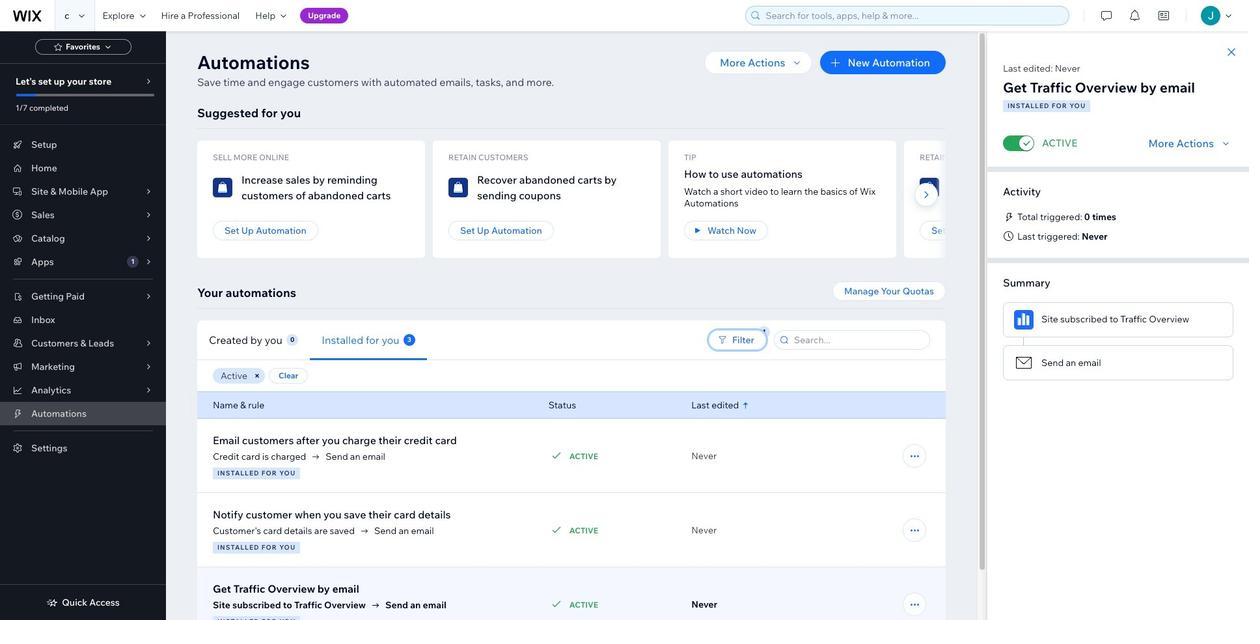 Task type: locate. For each thing, give the bounding box(es) containing it.
list
[[197, 141, 1133, 258]]

category image
[[213, 178, 233, 197], [449, 178, 468, 197], [920, 178, 940, 197], [1015, 353, 1034, 373]]

tab list
[[197, 320, 577, 360]]



Task type: describe. For each thing, give the bounding box(es) containing it.
category image
[[1015, 310, 1034, 330]]

Search for tools, apps, help & more... field
[[762, 7, 1066, 25]]

Search... field
[[791, 331, 926, 349]]

sidebar element
[[0, 31, 166, 620]]



Task type: vqa. For each thing, say whether or not it's contained in the screenshot.
Tab List
yes



